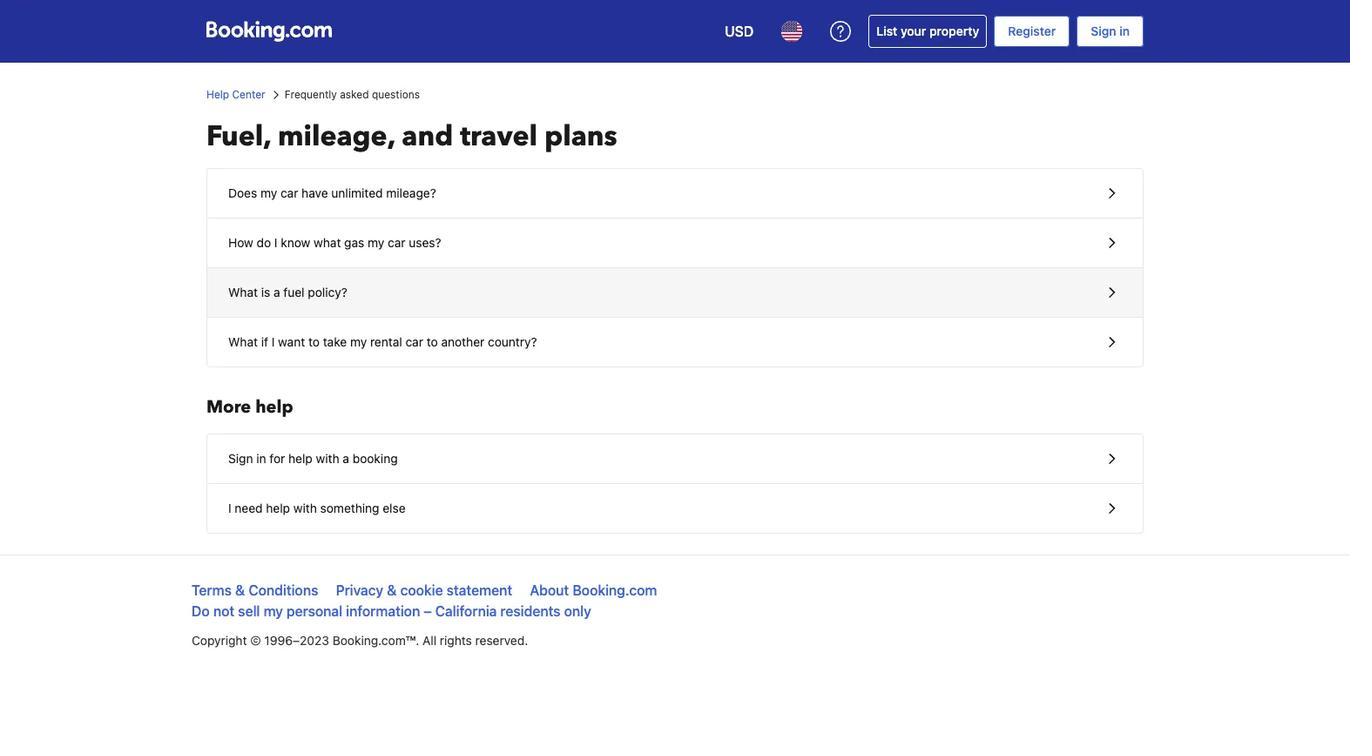 Task type: locate. For each thing, give the bounding box(es) containing it.
does my car have unlimited mileage? button
[[207, 169, 1143, 219]]

booking.com online hotel reservations image
[[207, 21, 332, 42]]

a left the booking
[[343, 451, 349, 466]]

1 horizontal spatial &
[[387, 583, 397, 599]]

list
[[877, 24, 898, 38]]

a
[[274, 285, 280, 300], [343, 451, 349, 466]]

0 vertical spatial a
[[274, 285, 280, 300]]

rights
[[440, 634, 472, 648]]

car inside what if i want to take my rental car to another country? button
[[406, 335, 424, 349]]

i
[[274, 235, 278, 250], [272, 335, 275, 349], [228, 501, 231, 516]]

what is a fuel policy? button
[[207, 268, 1143, 318]]

2 & from the left
[[387, 583, 397, 599]]

i need help with something else
[[228, 501, 406, 516]]

sign left the 'for'
[[228, 451, 253, 466]]

to left another
[[427, 335, 438, 349]]

sign right register
[[1091, 24, 1117, 38]]

2 what from the top
[[228, 335, 258, 349]]

car
[[281, 186, 298, 200], [388, 235, 406, 250], [406, 335, 424, 349]]

my
[[261, 186, 277, 200], [368, 235, 385, 250], [350, 335, 367, 349], [264, 604, 283, 620]]

car left have
[[281, 186, 298, 200]]

uses?
[[409, 235, 442, 250]]

if
[[261, 335, 268, 349]]

property
[[930, 24, 980, 38]]

sign in for help with a booking
[[228, 451, 398, 466]]

unlimited
[[332, 186, 383, 200]]

what left 'if'
[[228, 335, 258, 349]]

register link
[[995, 16, 1071, 47]]

terms & conditions link
[[192, 583, 318, 599]]

copyright © 1996–2023 booking.com™. all rights reserved.
[[192, 634, 528, 648]]

residents
[[501, 604, 561, 620]]

sign for sign in for help with a booking
[[228, 451, 253, 466]]

about booking.com link
[[530, 583, 658, 599]]

1 to from the left
[[309, 335, 320, 349]]

my inside what if i want to take my rental car to another country? button
[[350, 335, 367, 349]]

all
[[423, 634, 437, 648]]

booking.com™.
[[333, 634, 419, 648]]

to left take
[[309, 335, 320, 349]]

car inside does my car have unlimited mileage? button
[[281, 186, 298, 200]]

to
[[309, 335, 320, 349], [427, 335, 438, 349]]

i left "need"
[[228, 501, 231, 516]]

sign
[[1091, 24, 1117, 38], [228, 451, 253, 466]]

do
[[192, 604, 210, 620]]

in for sign in for help with a booking
[[256, 451, 266, 466]]

0 vertical spatial help
[[256, 396, 293, 419]]

booking
[[353, 451, 398, 466]]

my down "conditions"
[[264, 604, 283, 620]]

frequently asked questions
[[285, 88, 420, 101]]

1 what from the top
[[228, 285, 258, 300]]

help right "need"
[[266, 501, 290, 516]]

help right the more
[[256, 396, 293, 419]]

0 vertical spatial with
[[316, 451, 340, 466]]

california
[[436, 604, 497, 620]]

with inside sign in for help with a booking "link"
[[316, 451, 340, 466]]

my right does on the top left of page
[[261, 186, 277, 200]]

have
[[302, 186, 328, 200]]

1 vertical spatial car
[[388, 235, 406, 250]]

0 vertical spatial car
[[281, 186, 298, 200]]

1 vertical spatial help
[[289, 451, 313, 466]]

more help
[[207, 396, 293, 419]]

i right 'if'
[[272, 335, 275, 349]]

1 & from the left
[[235, 583, 245, 599]]

sign in link
[[1078, 16, 1144, 47]]

my inside about booking.com do not sell my personal information – california residents only
[[264, 604, 283, 620]]

1 vertical spatial with
[[294, 501, 317, 516]]

help right the 'for'
[[289, 451, 313, 466]]

in
[[1120, 24, 1130, 38], [256, 451, 266, 466]]

sign inside "link"
[[228, 451, 253, 466]]

does my car have unlimited mileage?
[[228, 186, 436, 200]]

help
[[256, 396, 293, 419], [289, 451, 313, 466], [266, 501, 290, 516]]

i need help with something else button
[[207, 485, 1143, 533]]

terms
[[192, 583, 232, 599]]

0 vertical spatial in
[[1120, 24, 1130, 38]]

1 horizontal spatial sign
[[1091, 24, 1117, 38]]

1 vertical spatial i
[[272, 335, 275, 349]]

& up sell
[[235, 583, 245, 599]]

another
[[441, 335, 485, 349]]

in for sign in
[[1120, 24, 1130, 38]]

car left the uses?
[[388, 235, 406, 250]]

list your property link
[[869, 15, 988, 48]]

asked
[[340, 88, 369, 101]]

with
[[316, 451, 340, 466], [294, 501, 317, 516]]

something
[[320, 501, 380, 516]]

2 to from the left
[[427, 335, 438, 349]]

a inside "link"
[[343, 451, 349, 466]]

what if i want to take my rental car to another country?
[[228, 335, 537, 349]]

0 vertical spatial i
[[274, 235, 278, 250]]

conditions
[[249, 583, 318, 599]]

and
[[402, 118, 453, 156]]

what
[[228, 285, 258, 300], [228, 335, 258, 349]]

with left the booking
[[316, 451, 340, 466]]

privacy & cookie statement
[[336, 583, 513, 599]]

2 vertical spatial car
[[406, 335, 424, 349]]

copyright
[[192, 634, 247, 648]]

0 vertical spatial sign
[[1091, 24, 1117, 38]]

my inside "how do i know what gas my car uses?" button
[[368, 235, 385, 250]]

1 vertical spatial a
[[343, 451, 349, 466]]

& up do not sell my personal information – california residents only link
[[387, 583, 397, 599]]

my right take
[[350, 335, 367, 349]]

need
[[235, 501, 263, 516]]

&
[[235, 583, 245, 599], [387, 583, 397, 599]]

how
[[228, 235, 253, 250]]

i for want
[[272, 335, 275, 349]]

0 vertical spatial what
[[228, 285, 258, 300]]

0 horizontal spatial in
[[256, 451, 266, 466]]

1 vertical spatial sign
[[228, 451, 253, 466]]

i right the do
[[274, 235, 278, 250]]

what
[[314, 235, 341, 250]]

i inside what if i want to take my rental car to another country? button
[[272, 335, 275, 349]]

©
[[250, 634, 261, 648]]

country?
[[488, 335, 537, 349]]

1 vertical spatial what
[[228, 335, 258, 349]]

privacy
[[336, 583, 384, 599]]

2 vertical spatial i
[[228, 501, 231, 516]]

2 vertical spatial help
[[266, 501, 290, 516]]

what is a fuel policy?
[[228, 285, 348, 300]]

reserved.
[[476, 634, 528, 648]]

my right the gas
[[368, 235, 385, 250]]

1 horizontal spatial in
[[1120, 24, 1130, 38]]

policy?
[[308, 285, 348, 300]]

plans
[[545, 118, 618, 156]]

booking.com
[[573, 583, 658, 599]]

1 vertical spatial in
[[256, 451, 266, 466]]

1 horizontal spatial a
[[343, 451, 349, 466]]

car right rental
[[406, 335, 424, 349]]

with left something
[[294, 501, 317, 516]]

a right the is
[[274, 285, 280, 300]]

0 horizontal spatial a
[[274, 285, 280, 300]]

what left the is
[[228, 285, 258, 300]]

0 horizontal spatial &
[[235, 583, 245, 599]]

0 horizontal spatial sign
[[228, 451, 253, 466]]

about booking.com do not sell my personal information – california residents only
[[192, 583, 658, 620]]

& for privacy
[[387, 583, 397, 599]]

0 horizontal spatial to
[[309, 335, 320, 349]]

in inside "link"
[[256, 451, 266, 466]]

do not sell my personal information – california residents only link
[[192, 604, 592, 620]]

1 horizontal spatial to
[[427, 335, 438, 349]]

i inside "how do i know what gas my car uses?" button
[[274, 235, 278, 250]]



Task type: describe. For each thing, give the bounding box(es) containing it.
fuel,
[[207, 118, 271, 156]]

fuel
[[284, 285, 305, 300]]

register
[[1009, 24, 1057, 38]]

help center button
[[207, 87, 266, 103]]

sign for sign in
[[1091, 24, 1117, 38]]

cookie
[[401, 583, 443, 599]]

does
[[228, 186, 257, 200]]

mileage,
[[278, 118, 395, 156]]

sign in for help with a booking button
[[207, 435, 1143, 485]]

know
[[281, 235, 311, 250]]

take
[[323, 335, 347, 349]]

sell
[[238, 604, 260, 620]]

else
[[383, 501, 406, 516]]

rental
[[370, 335, 402, 349]]

how do i know what gas my car uses?
[[228, 235, 442, 250]]

i for know
[[274, 235, 278, 250]]

more
[[207, 396, 251, 419]]

travel
[[460, 118, 538, 156]]

want
[[278, 335, 305, 349]]

your
[[901, 24, 927, 38]]

about
[[530, 583, 569, 599]]

list your property
[[877, 24, 980, 38]]

1996–2023
[[264, 634, 329, 648]]

fuel, mileage, and travel plans
[[207, 118, 618, 156]]

–
[[424, 604, 432, 620]]

with inside i need help with something else button
[[294, 501, 317, 516]]

gas
[[344, 235, 365, 250]]

i inside i need help with something else button
[[228, 501, 231, 516]]

car inside "how do i know what gas my car uses?" button
[[388, 235, 406, 250]]

my inside does my car have unlimited mileage? button
[[261, 186, 277, 200]]

frequently
[[285, 88, 337, 101]]

only
[[564, 604, 592, 620]]

questions
[[372, 88, 420, 101]]

what for what if i want to take my rental car to another country?
[[228, 335, 258, 349]]

mileage?
[[386, 186, 436, 200]]

help inside button
[[266, 501, 290, 516]]

help inside "link"
[[289, 451, 313, 466]]

center
[[232, 88, 266, 101]]

help
[[207, 88, 229, 101]]

help center
[[207, 88, 266, 101]]

for
[[270, 451, 285, 466]]

do
[[257, 235, 271, 250]]

is
[[261, 285, 270, 300]]

statement
[[447, 583, 513, 599]]

sign in
[[1091, 24, 1130, 38]]

sign in for help with a booking link
[[207, 435, 1143, 484]]

usd button
[[715, 10, 765, 52]]

& for terms
[[235, 583, 245, 599]]

a inside button
[[274, 285, 280, 300]]

usd
[[725, 24, 754, 39]]

what for what is a fuel policy?
[[228, 285, 258, 300]]

what if i want to take my rental car to another country? button
[[207, 318, 1143, 367]]

personal
[[287, 604, 343, 620]]

terms & conditions
[[192, 583, 318, 599]]

privacy & cookie statement link
[[336, 583, 513, 599]]

how do i know what gas my car uses? button
[[207, 219, 1143, 268]]

information
[[346, 604, 420, 620]]

not
[[213, 604, 235, 620]]



Task type: vqa. For each thing, say whether or not it's contained in the screenshot.
"know"
yes



